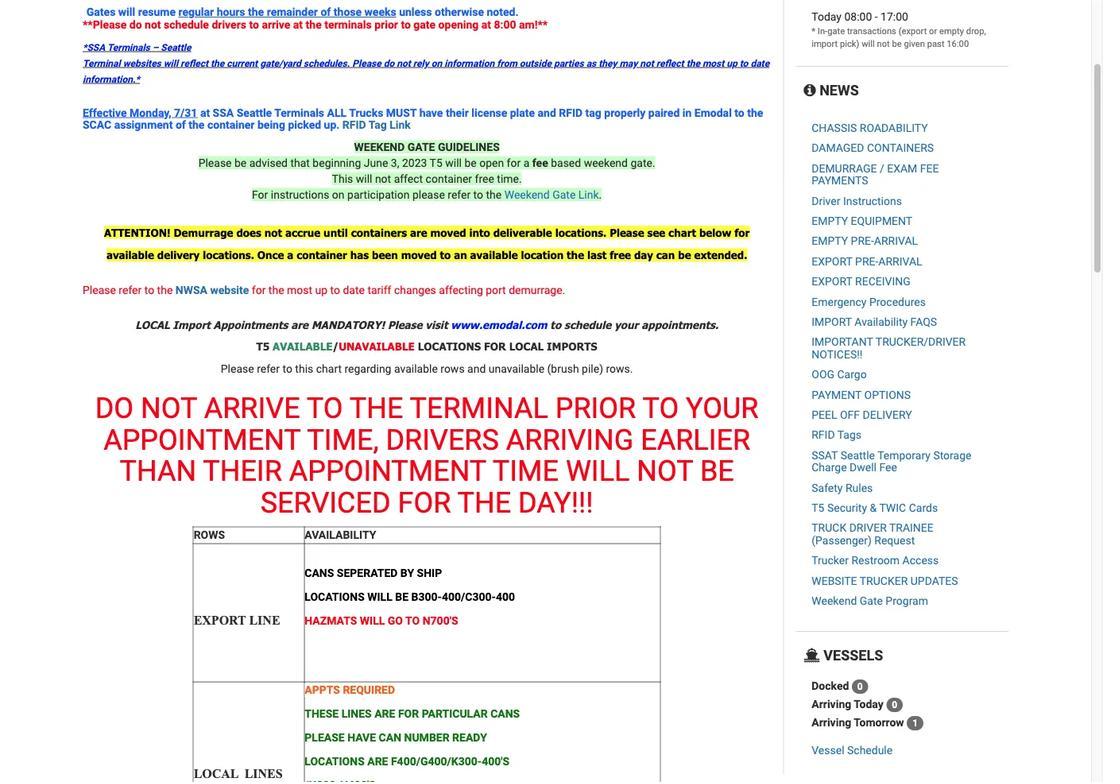Task type: locate. For each thing, give the bounding box(es) containing it.
chart right see
[[669, 226, 697, 239]]

to
[[307, 392, 343, 425], [643, 392, 679, 425], [406, 614, 420, 627]]

1 horizontal spatial cans
[[491, 708, 520, 721]]

0 vertical spatial 0
[[858, 681, 863, 693]]

locations. up the last
[[556, 226, 607, 239]]

up up mandatory!
[[315, 284, 328, 297]]

1 vertical spatial gate
[[860, 595, 883, 608]]

free down open
[[475, 172, 495, 185]]

export left "line"
[[194, 613, 246, 628]]

1
[[913, 718, 918, 729]]

than
[[120, 455, 196, 488]]

0 horizontal spatial refer
[[119, 284, 142, 297]]

chassis roadability damaged containers demurrage / exam fee payments driver instructions empty equipment empty pre-arrival export pre-arrival export receiving emergency procedures import availability faqs important trucker/driver notices!! oog cargo payment options peel off delivery rfid tags ssat seattle temporary storage charge dwell fee safety rules t5 security & twic cards truck driver trainee (passenger) request trucker restroom access website trucker updates weekend gate program
[[812, 122, 972, 608]]

information
[[445, 58, 495, 69]]

container inside at ssa seattle terminals all trucks must have their license plate and rfid tag properly paired in emodal to the scac assignment of the container being picked up.
[[207, 118, 255, 131]]

most up 'available'
[[287, 284, 313, 297]]

1 horizontal spatial on
[[432, 58, 442, 69]]

parties
[[554, 58, 584, 69]]

arrival down equipment
[[875, 235, 919, 248]]

not up –
[[145, 18, 161, 31]]

0 vertical spatial schedule
[[164, 18, 209, 31]]

the inside attention! demurrage does not accrue until containers are moved into deliverable locations. please see chart below for available delivery locations. once a container has been moved to an available location the last free day can be extended.
[[567, 249, 585, 262]]

will
[[566, 455, 630, 488], [368, 590, 393, 603], [360, 614, 385, 627]]

rules
[[846, 481, 873, 495]]

1 vertical spatial date
[[343, 284, 365, 297]]

1 horizontal spatial terminals
[[275, 106, 324, 119]]

rfid down peel
[[812, 429, 835, 442]]

t5 right 2023
[[430, 156, 443, 170]]

locations up rows
[[418, 340, 481, 353]]

on inside the weekend gate guidelines please be advised that beginning june 3, 2023 t5 will be open for a fee based weekend gate. this will not affect container free time. for instructions on participation please refer to the weekend gate link .
[[332, 188, 345, 201]]

schedule
[[164, 18, 209, 31], [565, 318, 612, 331]]

terminals inside *ssa terminals – seattle terminal websites will reflect the current gate/yard schedules. please do not rely on information from outside parties as they may not reflect the most up to date information.*
[[107, 42, 150, 53]]

weekend inside chassis roadability damaged containers demurrage / exam fee payments driver instructions empty equipment empty pre-arrival export pre-arrival export receiving emergency procedures import availability faqs important trucker/driver notices!! oog cargo payment options peel off delivery rfid tags ssat seattle temporary storage charge dwell fee safety rules t5 security & twic cards truck driver trainee (passenger) request trucker restroom access website trucker updates weekend gate program
[[812, 595, 857, 608]]

will left go
[[360, 614, 385, 627]]

please up arrive
[[221, 362, 254, 375]]

appointments.
[[642, 318, 719, 331]]

a right the once
[[287, 249, 294, 262]]

2 vertical spatial will
[[360, 614, 385, 627]]

2 vertical spatial seattle
[[841, 449, 875, 462]]

be down the your
[[701, 455, 735, 488]]

pre- down empty equipment link
[[851, 235, 875, 248]]

1 vertical spatial for
[[398, 486, 451, 520]]

will right websites
[[164, 58, 178, 69]]

0 vertical spatial seattle
[[161, 42, 191, 53]]

attention!
[[104, 226, 171, 239]]

website trucker updates link
[[812, 574, 959, 588]]

noted.
[[487, 6, 519, 19]]

up inside *ssa terminals – seattle terminal websites will reflect the current gate/yard schedules. please do not rely on information from outside parties as they may not reflect the most up to date information.*
[[727, 58, 738, 69]]

please right schedules.
[[352, 58, 381, 69]]

t5 available / unavailable locations for local imports
[[256, 340, 598, 353]]

1 vertical spatial a
[[287, 249, 294, 262]]

chassis roadability link
[[812, 122, 929, 135]]

1 vertical spatial for
[[735, 226, 750, 239]]

at left ssa
[[200, 106, 210, 119]]

of left those
[[321, 6, 331, 19]]

and right plate
[[538, 106, 557, 119]]

moved up an
[[431, 226, 466, 239]]

refer left this
[[257, 362, 280, 375]]

local left import
[[135, 318, 170, 331]]

the down regarding
[[350, 392, 403, 425]]

1 vertical spatial export
[[812, 275, 853, 288]]

0 horizontal spatial on
[[332, 188, 345, 201]]

1 horizontal spatial a
[[524, 156, 530, 170]]

deliverable
[[494, 226, 552, 239]]

be down the guidelines on the left top of the page
[[465, 156, 477, 170]]

/ left exam
[[880, 162, 885, 175]]

rfid inside chassis roadability damaged containers demurrage / exam fee payments driver instructions empty equipment empty pre-arrival export pre-arrival export receiving emergency procedures import availability faqs important trucker/driver notices!! oog cargo payment options peel off delivery rfid tags ssat seattle temporary storage charge dwell fee safety rules t5 security & twic cards truck driver trainee (passenger) request trucker restroom access website trucker updates weekend gate program
[[812, 429, 835, 442]]

until
[[324, 226, 348, 239]]

to inside attention! demurrage does not accrue until containers are moved into deliverable locations. please see chart below for available delivery locations. once a container has been moved to an available location the last free day can be extended.
[[440, 249, 451, 262]]

/ inside chassis roadability damaged containers demurrage / exam fee payments driver instructions empty equipment empty pre-arrival export pre-arrival export receiving emergency procedures import availability faqs important trucker/driver notices!! oog cargo payment options peel off delivery rfid tags ssat seattle temporary storage charge dwell fee safety rules t5 security & twic cards truck driver trainee (passenger) request trucker restroom access website trucker updates weekend gate program
[[880, 162, 885, 175]]

websites
[[123, 58, 161, 69]]

0 horizontal spatial 0
[[858, 681, 863, 693]]

cans up 400's
[[491, 708, 520, 721]]

not up the once
[[265, 226, 282, 239]]

0 horizontal spatial be
[[395, 590, 409, 603]]

gate inside the gates will resume regular hours the remainder of those weeks unless otherwise noted. **please do not schedule drivers to arrive at the terminals prior to gate opening at 8:00 am!**
[[414, 18, 436, 31]]

1 vertical spatial on
[[332, 188, 345, 201]]

vessel
[[812, 744, 845, 757]]

locations
[[418, 340, 481, 353], [305, 590, 365, 603], [305, 755, 365, 768]]

do inside *ssa terminals – seattle terminal websites will reflect the current gate/yard schedules. please do not rely on information from outside parties as they may not reflect the most up to date information.*
[[384, 58, 395, 69]]

export receiving link
[[812, 275, 911, 288]]

these
[[305, 708, 339, 721]]

their
[[203, 455, 282, 488]]

drivers
[[212, 18, 246, 31]]

2 horizontal spatial t5
[[812, 502, 825, 515]]

will inside the gates will resume regular hours the remainder of those weeks unless otherwise noted. **please do not schedule drivers to arrive at the terminals prior to gate opening at 8:00 am!**
[[118, 6, 135, 19]]

given
[[905, 39, 926, 49]]

for up 'time.'
[[507, 156, 521, 170]]

container inside the weekend gate guidelines please be advised that beginning june 3, 2023 t5 will be open for a fee based weekend gate. this will not affect container free time. for instructions on participation please refer to the weekend gate link .
[[426, 172, 472, 185]]

rfid left tag
[[559, 106, 583, 119]]

1 vertical spatial seattle
[[237, 106, 272, 119]]

1 vertical spatial locations
[[305, 590, 365, 603]]

to left the your
[[643, 392, 679, 425]]

0 vertical spatial date
[[751, 58, 770, 69]]

0 vertical spatial arrival
[[875, 235, 919, 248]]

0 vertical spatial pre-
[[851, 235, 875, 248]]

empty down empty equipment link
[[812, 235, 849, 248]]

safety rules link
[[812, 481, 873, 495]]

0 up tomorrow on the bottom
[[892, 700, 898, 711]]

these lines are for particular cans
[[305, 708, 520, 721]]

link right tag
[[390, 118, 411, 131]]

at right arrive
[[293, 18, 303, 31]]

seattle right ssa
[[237, 106, 272, 119]]

free inside the weekend gate guidelines please be advised that beginning june 3, 2023 t5 will be open for a fee based weekend gate. this will not affect container free time. for instructions on participation please refer to the weekend gate link .
[[475, 172, 495, 185]]

*ssa terminals – seattle terminal websites will reflect the current gate/yard schedules. please do not rely on information from outside parties as they may not reflect the most up to date information.*
[[83, 42, 770, 85]]

t5 down safety
[[812, 502, 825, 515]]

of right monday,
[[176, 118, 186, 131]]

1 horizontal spatial rfid
[[559, 106, 583, 119]]

their
[[446, 106, 469, 119]]

of inside at ssa seattle terminals all trucks must have their license plate and rfid tag properly paired in emodal to the scac assignment of the container being picked up.
[[176, 118, 186, 131]]

locations down please
[[305, 755, 365, 768]]

will
[[118, 6, 135, 19], [862, 39, 875, 49], [164, 58, 178, 69], [445, 156, 462, 170], [356, 172, 372, 185]]

do left the rely
[[384, 58, 395, 69]]

1 horizontal spatial today
[[854, 698, 884, 711]]

and inside at ssa seattle terminals all trucks must have their license plate and rfid tag properly paired in emodal to the scac assignment of the container being picked up.
[[538, 106, 557, 119]]

terminals up websites
[[107, 42, 150, 53]]

this
[[295, 362, 314, 375]]

seattle right –
[[161, 42, 191, 53]]

seattle inside at ssa seattle terminals all trucks must have their license plate and rfid tag properly paired in emodal to the scac assignment of the container being picked up.
[[237, 106, 272, 119]]

0 horizontal spatial of
[[176, 118, 186, 131]]

1 horizontal spatial do
[[384, 58, 395, 69]]

2 vertical spatial for
[[252, 284, 266, 297]]

nwsa website link
[[176, 284, 249, 297]]

empty
[[812, 215, 849, 228], [812, 235, 849, 248]]

for
[[507, 156, 521, 170], [735, 226, 750, 239], [252, 284, 266, 297]]

0 vertical spatial do
[[129, 18, 142, 31]]

are up can
[[375, 708, 396, 721]]

refer for please refer to the nwsa website for the most up to date tariff changes affecting port demurrage.
[[119, 284, 142, 297]]

available down into
[[470, 249, 518, 262]]

pre-
[[851, 235, 875, 248], [856, 255, 879, 268]]

weekend gate guidelines please be advised that beginning june 3, 2023 t5 will be open for a fee based weekend gate. this will not affect container free time. for instructions on participation please refer to the weekend gate link .
[[199, 141, 656, 201]]

0 horizontal spatial link
[[390, 118, 411, 131]]

to right go
[[406, 614, 420, 627]]

0 vertical spatial not
[[141, 392, 197, 425]]

0 vertical spatial a
[[524, 156, 530, 170]]

faqs
[[911, 316, 938, 329]]

refer right "please"
[[448, 188, 471, 201]]

availability
[[305, 529, 376, 542]]

for right website
[[252, 284, 266, 297]]

instructions
[[271, 188, 330, 201]]

info circle image
[[804, 83, 816, 97]]

storage
[[934, 449, 972, 462]]

to inside *ssa terminals – seattle terminal websites will reflect the current gate/yard schedules. please do not rely on information from outside parties as they may not reflect the most up to date information.*
[[740, 58, 749, 69]]

cans
[[305, 566, 334, 580], [491, 708, 520, 721]]

cans down availability at the left
[[305, 566, 334, 580]]

2 vertical spatial export
[[194, 613, 246, 628]]

please up t5 available / unavailable locations for local imports
[[388, 318, 423, 331]]

0 vertical spatial /
[[880, 162, 885, 175]]

1 horizontal spatial container
[[297, 249, 347, 262]]

be left given
[[893, 39, 902, 49]]

1 horizontal spatial be
[[701, 455, 735, 488]]

1 horizontal spatial up
[[727, 58, 738, 69]]

container left being
[[207, 118, 255, 131]]

1 horizontal spatial 0
[[892, 700, 898, 711]]

based
[[551, 156, 581, 170]]

locations for are
[[305, 755, 365, 768]]

vessel schedule link
[[812, 744, 893, 757]]

will right gates
[[118, 6, 135, 19]]

weekend
[[505, 188, 550, 201], [812, 595, 857, 608]]

as
[[587, 58, 597, 69]]

1 vertical spatial 0
[[892, 700, 898, 711]]

properly
[[605, 106, 646, 119]]

reflect left current
[[181, 58, 208, 69]]

date
[[751, 58, 770, 69], [343, 284, 365, 297]]

a left "fee"
[[524, 156, 530, 170]]

chart inside attention! demurrage does not accrue until containers are moved into deliverable locations. please see chart below for available delivery locations. once a container has been moved to an available location the last free day can be extended.
[[669, 226, 697, 239]]

gate left opening
[[414, 18, 436, 31]]

0 horizontal spatial a
[[287, 249, 294, 262]]

most inside *ssa terminals – seattle terminal websites will reflect the current gate/yard schedules. please do not rely on information from outside parties as they may not reflect the most up to date information.*
[[703, 58, 725, 69]]

and right rows
[[468, 362, 486, 375]]

will up hazmats will go to n700's
[[368, 590, 393, 603]]

1 horizontal spatial the
[[458, 486, 511, 520]]

are up 'available'
[[291, 318, 309, 331]]

t5 down appointments
[[256, 340, 270, 353]]

will inside 'today                                                                                                                                                                                                                                                                                                                                                                                                                                                                                                                                                                                                                                                                                                           08:00 - 17:00 * in-gate transactions (export or empty drop, import pick) will not be given past 16:00'
[[862, 39, 875, 49]]

1 vertical spatial most
[[287, 284, 313, 297]]

cans seperated by ship
[[305, 566, 442, 580]]

pre- down "empty pre-arrival" link
[[856, 255, 879, 268]]

a
[[524, 156, 530, 170], [287, 249, 294, 262]]

demurrage / exam fee payments link
[[812, 162, 939, 187]]

seattle down tags
[[841, 449, 875, 462]]

available
[[273, 340, 333, 353]]

not up the participation
[[375, 172, 391, 185]]

pick)
[[840, 39, 860, 49]]

rely
[[413, 58, 429, 69]]

container up "please"
[[426, 172, 472, 185]]

extended.
[[695, 249, 748, 262]]

to inside the weekend gate guidelines please be advised that beginning june 3, 2023 t5 will be open for a fee based weekend gate. this will not affect container free time. for instructions on participation please refer to the weekend gate link .
[[474, 188, 484, 201]]

available down t5 available / unavailable locations for local imports
[[394, 362, 438, 375]]

for
[[484, 340, 506, 353], [398, 486, 451, 520], [398, 708, 419, 721]]

0 vertical spatial chart
[[669, 226, 697, 239]]

terminals left all
[[275, 106, 324, 119]]

1 vertical spatial are
[[368, 755, 388, 768]]

be inside 'today                                                                                                                                                                                                                                                                                                                                                                                                                                                                                                                                                                                                                                                                                                           08:00 - 17:00 * in-gate transactions (export or empty drop, import pick) will not be given past 16:00'
[[893, 39, 902, 49]]

refer inside the weekend gate guidelines please be advised that beginning june 3, 2023 t5 will be open for a fee based weekend gate. this will not affect container free time. for instructions on participation please refer to the weekend gate link .
[[448, 188, 471, 201]]

arriving
[[506, 423, 634, 457]]

demurrage
[[812, 162, 877, 175]]

0 vertical spatial link
[[390, 118, 411, 131]]

0 vertical spatial and
[[538, 106, 557, 119]]

0 vertical spatial locations.
[[556, 226, 607, 239]]

can
[[379, 731, 402, 745]]

0 vertical spatial on
[[432, 58, 442, 69]]

0 vertical spatial most
[[703, 58, 725, 69]]

at
[[293, 18, 303, 31], [482, 18, 491, 31], [200, 106, 210, 119]]

not right may
[[640, 58, 654, 69]]

please inside the weekend gate guidelines please be advised that beginning june 3, 2023 t5 will be open for a fee based weekend gate. this will not affect container free time. for instructions on participation please refer to the weekend gate link .
[[199, 156, 232, 170]]

today up "in-"
[[812, 10, 842, 23]]

0 vertical spatial gate
[[553, 188, 576, 201]]

rfid tag link
[[343, 118, 414, 131]]

1 horizontal spatial most
[[703, 58, 725, 69]]

today up tomorrow on the bottom
[[854, 698, 884, 711]]

the right emodal
[[748, 106, 764, 119]]

link down weekend on the top right of page
[[579, 188, 599, 201]]

arriving up vessel
[[812, 716, 852, 729]]

0 vertical spatial up
[[727, 58, 738, 69]]

0 right docked
[[858, 681, 863, 693]]

charge
[[812, 461, 847, 474]]

the
[[350, 392, 403, 425], [458, 486, 511, 520]]

t5 inside chassis roadability damaged containers demurrage / exam fee payments driver instructions empty equipment empty pre-arrival export pre-arrival export receiving emergency procedures import availability faqs important trucker/driver notices!! oog cargo payment options peel off delivery rfid tags ssat seattle temporary storage charge dwell fee safety rules t5 security & twic cards truck driver trainee (passenger) request trucker restroom access website trucker updates weekend gate program
[[812, 502, 825, 515]]

n700's
[[423, 614, 458, 627]]

gate down based
[[553, 188, 576, 201]]

for up please have can number ready
[[398, 708, 419, 721]]

the left the last
[[567, 249, 585, 262]]

hours
[[217, 6, 245, 19]]

0 horizontal spatial t5
[[256, 340, 270, 353]]

rfid tag link link
[[343, 118, 414, 131]]

2 vertical spatial t5
[[812, 502, 825, 515]]

2 arriving from the top
[[812, 716, 852, 729]]

2 horizontal spatial refer
[[448, 188, 471, 201]]

for inside do not arrive to the terminal prior to your appointment time, drivers arriving earlier than their appointment time will not be serviced for the day!!!
[[398, 486, 451, 520]]

local import appointments are mandatory! please visit www.emodal.com to schedule your appointments.
[[135, 318, 719, 331]]

0 horizontal spatial schedule
[[164, 18, 209, 31]]

of inside the gates will resume regular hours the remainder of those weeks unless otherwise noted. **please do not schedule drivers to arrive at the terminals prior to gate opening at 8:00 am!**
[[321, 6, 331, 19]]

twic
[[880, 502, 907, 515]]

1 arriving from the top
[[812, 698, 852, 711]]

moved right been at the left top
[[401, 249, 437, 262]]

driver instructions link
[[812, 194, 902, 207]]

1 horizontal spatial reflect
[[657, 58, 684, 69]]

in
[[683, 106, 692, 119]]

for down drivers
[[398, 486, 451, 520]]

1 vertical spatial cans
[[491, 708, 520, 721]]

do right **please
[[129, 18, 142, 31]]

0 vertical spatial of
[[321, 6, 331, 19]]

schedule up imports
[[565, 318, 612, 331]]

1 vertical spatial empty
[[812, 235, 849, 248]]

free inside attention! demurrage does not accrue until containers are moved into deliverable locations. please see chart below for available delivery locations. once a container has been moved to an available location the last free day can be extended.
[[610, 249, 631, 262]]

1 horizontal spatial for
[[507, 156, 521, 170]]

0 horizontal spatial for
[[252, 284, 266, 297]]

0 horizontal spatial to
[[307, 392, 343, 425]]

for down "www.emodal.com"
[[484, 340, 506, 353]]

0 horizontal spatial cans
[[305, 566, 334, 580]]

empty down driver
[[812, 215, 849, 228]]

0 vertical spatial local
[[135, 318, 170, 331]]

the left current
[[211, 58, 224, 69]]

attention! demurrage does not accrue until containers are moved into deliverable locations. please see chart below for available delivery locations. once a container has been moved to an available location the last free day can be extended.
[[104, 226, 750, 262]]

/ down mandatory!
[[333, 340, 339, 353]]

2 vertical spatial container
[[297, 249, 347, 262]]

to down this
[[307, 392, 343, 425]]

0 horizontal spatial at
[[200, 106, 210, 119]]

(export
[[899, 26, 927, 36]]

0 vertical spatial today
[[812, 10, 842, 23]]

0 vertical spatial refer
[[448, 188, 471, 201]]

locations for will
[[305, 590, 365, 603]]

1 horizontal spatial local
[[509, 340, 544, 353]]

0 horizontal spatial do
[[129, 18, 142, 31]]

0 vertical spatial terminals
[[107, 42, 150, 53]]

export up emergency
[[812, 275, 853, 288]]

1 vertical spatial moved
[[401, 249, 437, 262]]

1 vertical spatial do
[[384, 58, 395, 69]]

will for 400/c300-
[[368, 590, 393, 603]]

0 vertical spatial are
[[375, 708, 396, 721]]

0 vertical spatial will
[[566, 455, 630, 488]]

0 horizontal spatial seattle
[[161, 42, 191, 53]]

to inside at ssa seattle terminals all trucks must have their license plate and rfid tag properly paired in emodal to the scac assignment of the container being picked up.
[[735, 106, 745, 119]]

refer down the attention!
[[119, 284, 142, 297]]

access
[[903, 554, 939, 567]]

400
[[496, 590, 515, 603]]

please
[[413, 188, 445, 201]]

available down the attention!
[[106, 249, 154, 262]]

export line
[[194, 613, 280, 628]]

paired
[[649, 106, 680, 119]]

seattle inside chassis roadability damaged containers demurrage / exam fee payments driver instructions empty equipment empty pre-arrival export pre-arrival export receiving emergency procedures import availability faqs important trucker/driver notices!! oog cargo payment options peel off delivery rfid tags ssat seattle temporary storage charge dwell fee safety rules t5 security & twic cards truck driver trainee (passenger) request trucker restroom access website trucker updates weekend gate program
[[841, 449, 875, 462]]

not inside 'today                                                                                                                                                                                                                                                                                                                                                                                                                                                                                                                                                                                                                                                                                                           08:00 - 17:00 * in-gate transactions (export or empty drop, import pick) will not be given past 16:00'
[[877, 39, 890, 49]]

for inside the weekend gate guidelines please be advised that beginning june 3, 2023 t5 will be open for a fee based weekend gate. this will not affect container free time. for instructions on participation please refer to the weekend gate link .
[[507, 156, 521, 170]]

refer for please refer to this chart regarding available rows and unavailable (brush pile) rows.
[[257, 362, 280, 375]]

2 vertical spatial locations
[[305, 755, 365, 768]]

are
[[410, 226, 428, 239], [291, 318, 309, 331]]

not inside the gates will resume regular hours the remainder of those weeks unless otherwise noted. **please do not schedule drivers to arrive at the terminals prior to gate opening at 8:00 am!**
[[145, 18, 161, 31]]

required
[[343, 684, 395, 697]]

1 empty from the top
[[812, 215, 849, 228]]

0 horizontal spatial reflect
[[181, 58, 208, 69]]

number
[[404, 731, 450, 745]]

1 horizontal spatial seattle
[[237, 106, 272, 119]]

0 horizontal spatial gate
[[414, 18, 436, 31]]

locations. down does
[[203, 249, 254, 262]]

1 vertical spatial chart
[[316, 362, 342, 375]]

chassis
[[812, 122, 857, 135]]

weekend down website
[[812, 595, 857, 608]]

rows
[[194, 529, 225, 542]]

gate up 'import' at the top
[[828, 26, 845, 36]]



Task type: vqa. For each thing, say whether or not it's contained in the screenshot.
truck driver trainee (passenger) request link
yes



Task type: describe. For each thing, give the bounding box(es) containing it.
**please
[[83, 18, 127, 31]]

not left the rely
[[397, 58, 411, 69]]

1 vertical spatial arrival
[[879, 255, 923, 268]]

your
[[615, 318, 639, 331]]

are inside attention! demurrage does not accrue until containers are moved into deliverable locations. please see chart below for available delivery locations. once a container has been moved to an available location the last free day can be extended.
[[410, 226, 428, 239]]

0 horizontal spatial rfid
[[343, 118, 366, 131]]

please refer to this chart regarding available rows and unavailable (brush pile) rows.
[[221, 362, 633, 375]]

an
[[454, 249, 467, 262]]

the down the once
[[269, 284, 284, 297]]

advised
[[249, 156, 288, 170]]

today inside 'today                                                                                                                                                                                                                                                                                                                                                                                                                                                                                                                                                                                                                                                                                                           08:00 - 17:00 * in-gate transactions (export or empty drop, import pick) will not be given past 16:00'
[[812, 10, 842, 23]]

0 horizontal spatial the
[[350, 392, 403, 425]]

-
[[875, 10, 878, 23]]

400/c300-
[[442, 590, 496, 603]]

receiving
[[856, 275, 911, 288]]

being
[[258, 118, 285, 131]]

to for n700's
[[406, 614, 420, 627]]

2 reflect from the left
[[657, 58, 684, 69]]

unless
[[399, 6, 432, 19]]

delivery
[[157, 249, 200, 262]]

1 horizontal spatial at
[[293, 18, 303, 31]]

2 empty from the top
[[812, 235, 849, 248]]

fee
[[533, 156, 548, 170]]

0 vertical spatial for
[[484, 340, 506, 353]]

will down the guidelines on the left top of the page
[[445, 156, 462, 170]]

0 horizontal spatial local
[[135, 318, 170, 331]]

0 horizontal spatial lines
[[245, 766, 283, 781]]

day
[[634, 249, 654, 262]]

gates will resume regular hours the remainder of those weeks unless otherwise noted. **please do not schedule drivers to arrive at the terminals prior to gate opening at 8:00 am!**
[[83, 6, 548, 31]]

3,
[[391, 156, 400, 170]]

oog
[[812, 368, 835, 381]]

0 horizontal spatial available
[[106, 249, 154, 262]]

seattle inside *ssa terminals – seattle terminal websites will reflect the current gate/yard schedules. please do not rely on information from outside parties as they may not reflect the most up to date information.*
[[161, 42, 191, 53]]

import availability faqs link
[[812, 316, 938, 329]]

participation
[[348, 188, 410, 201]]

do not arrive to the terminal prior to your appointment time, drivers arriving earlier than their appointment time will not be serviced for the day!!!
[[95, 392, 759, 520]]

0 vertical spatial locations
[[418, 340, 481, 353]]

2 horizontal spatial to
[[643, 392, 679, 425]]

not inside the weekend gate guidelines please be advised that beginning june 3, 2023 t5 will be open for a fee based weekend gate. this will not affect container free time. for instructions on participation please refer to the weekend gate link .
[[375, 172, 391, 185]]

appointments
[[214, 318, 288, 331]]

for
[[252, 188, 268, 201]]

peel off delivery link
[[812, 409, 913, 422]]

docked 0 arriving today 0 arriving tomorrow 1
[[812, 680, 918, 729]]

ready
[[453, 731, 487, 745]]

0 horizontal spatial /
[[333, 340, 339, 353]]

please down the attention!
[[83, 284, 116, 297]]

locations are f400/g400/k300-400's
[[305, 755, 510, 768]]

t5 inside the weekend gate guidelines please be advised that beginning june 3, 2023 t5 will be open for a fee based weekend gate. this will not affect container free time. for instructions on participation please refer to the weekend gate link .
[[430, 156, 443, 170]]

schedule
[[848, 744, 893, 757]]

today inside docked 0 arriving today 0 arriving tomorrow 1
[[854, 698, 884, 711]]

has
[[350, 249, 369, 262]]

the left nwsa
[[157, 284, 173, 297]]

mandatory!
[[312, 318, 385, 331]]

schedule inside the gates will resume regular hours the remainder of those weeks unless otherwise noted. **please do not schedule drivers to arrive at the terminals prior to gate opening at 8:00 am!**
[[164, 18, 209, 31]]

a inside the weekend gate guidelines please be advised that beginning june 3, 2023 t5 will be open for a fee based weekend gate. this will not affect container free time. for instructions on participation please refer to the weekend gate link .
[[524, 156, 530, 170]]

rfid inside at ssa seattle terminals all trucks must have their license plate and rfid tag properly paired in emodal to the scac assignment of the container being picked up.
[[559, 106, 583, 119]]

2 horizontal spatial at
[[482, 18, 491, 31]]

will down june
[[356, 172, 372, 185]]

will inside *ssa terminals – seattle terminal websites will reflect the current gate/yard schedules. please do not rely on information from outside parties as they may not reflect the most up to date information.*
[[164, 58, 178, 69]]

that
[[291, 156, 310, 170]]

roadability
[[860, 122, 929, 135]]

delivery
[[863, 409, 913, 422]]

1 horizontal spatial locations.
[[556, 226, 607, 239]]

0 horizontal spatial chart
[[316, 362, 342, 375]]

gate/yard
[[260, 58, 301, 69]]

options
[[865, 388, 911, 401]]

be inside do not arrive to the terminal prior to your appointment time, drivers arriving earlier than their appointment time will not be serviced for the day!!!
[[701, 455, 735, 488]]

today                                                                                                                                                                                                                                                                                                                                                                                                                                                                                                                                                                                                                                                                                                           08:00 - 17:00 * in-gate transactions (export or empty drop, import pick) will not be given past 16:00
[[812, 10, 987, 49]]

equipment
[[851, 215, 913, 228]]

0 horizontal spatial and
[[468, 362, 486, 375]]

please inside attention! demurrage does not accrue until containers are moved into deliverable locations. please see chart below for available delivery locations. once a container has been moved to an available location the last free day can be extended.
[[610, 226, 645, 239]]

safety
[[812, 481, 843, 495]]

on inside *ssa terminals – seattle terminal websites will reflect the current gate/yard schedules. please do not rely on information from outside parties as they may not reflect the most up to date information.*
[[432, 58, 442, 69]]

the inside the weekend gate guidelines please be advised that beginning june 3, 2023 t5 will be open for a fee based weekend gate. this will not affect container free time. for instructions on participation please refer to the weekend gate link .
[[486, 188, 502, 201]]

1 vertical spatial the
[[458, 486, 511, 520]]

be left advised
[[235, 156, 247, 170]]

do
[[95, 392, 134, 425]]

below
[[700, 226, 732, 239]]

–
[[152, 42, 159, 53]]

website
[[812, 574, 858, 588]]

hazmats will go to n700's
[[305, 614, 458, 627]]

gates
[[87, 6, 116, 19]]

unavailable
[[489, 362, 545, 375]]

1 horizontal spatial available
[[394, 362, 438, 375]]

1 vertical spatial pre-
[[856, 255, 879, 268]]

been
[[372, 249, 398, 262]]

0 vertical spatial cans
[[305, 566, 334, 580]]

1 reflect from the left
[[181, 58, 208, 69]]

gate inside the weekend gate guidelines please be advised that beginning june 3, 2023 t5 will be open for a fee based weekend gate. this will not affect container free time. for instructions on participation please refer to the weekend gate link .
[[553, 188, 576, 201]]

security
[[828, 502, 868, 515]]

1 horizontal spatial lines
[[342, 708, 372, 721]]

0 horizontal spatial not
[[141, 392, 197, 425]]

link inside the weekend gate guidelines please be advised that beginning june 3, 2023 t5 will be open for a fee based weekend gate. this will not affect container free time. for instructions on participation please refer to the weekend gate link .
[[579, 188, 599, 201]]

0 vertical spatial moved
[[431, 226, 466, 239]]

into
[[470, 226, 490, 239]]

import
[[812, 39, 838, 49]]

trucker/driver
[[876, 336, 966, 349]]

please inside *ssa terminals – seattle terminal websites will reflect the current gate/yard schedules. please do not rely on information from outside parties as they may not reflect the most up to date information.*
[[352, 58, 381, 69]]

2 vertical spatial for
[[398, 708, 419, 721]]

containers
[[868, 142, 934, 155]]

weekend inside the weekend gate guidelines please be advised that beginning june 3, 2023 t5 will be open for a fee based weekend gate. this will not affect container free time. for instructions on participation please refer to the weekend gate link .
[[505, 188, 550, 201]]

1 vertical spatial schedule
[[565, 318, 612, 331]]

remainder
[[267, 6, 318, 19]]

0 horizontal spatial date
[[343, 284, 365, 297]]

port
[[486, 284, 506, 297]]

damaged
[[812, 142, 865, 155]]

terminal
[[83, 58, 121, 69]]

monday,
[[130, 106, 171, 119]]

outside
[[520, 58, 552, 69]]

gate inside chassis roadability damaged containers demurrage / exam fee payments driver instructions empty equipment empty pre-arrival export pre-arrival export receiving emergency procedures import availability faqs important trucker/driver notices!! oog cargo payment options peel off delivery rfid tags ssat seattle temporary storage charge dwell fee safety rules t5 security & twic cards truck driver trainee (passenger) request trucker restroom access website trucker updates weekend gate program
[[860, 595, 883, 608]]

16:00
[[947, 39, 970, 49]]

will for n700's
[[360, 614, 385, 627]]

time,
[[307, 423, 379, 457]]

0 horizontal spatial most
[[287, 284, 313, 297]]

a inside attention! demurrage does not accrue until containers are moved into deliverable locations. please see chart below for available delivery locations. once a container has been moved to an available location the last free day can be extended.
[[287, 249, 294, 262]]

tag
[[586, 106, 602, 119]]

the up in
[[687, 58, 700, 69]]

dwell
[[850, 461, 877, 474]]

.
[[599, 188, 602, 201]]

1 vertical spatial locations.
[[203, 249, 254, 262]]

updates
[[911, 574, 959, 588]]

the left terminals
[[306, 18, 322, 31]]

0 horizontal spatial up
[[315, 284, 328, 297]]

to for the
[[307, 392, 343, 425]]

the left ssa
[[189, 118, 205, 131]]

0 vertical spatial export
[[812, 255, 853, 268]]

for inside attention! demurrage does not accrue until containers are moved into deliverable locations. please see chart below for available delivery locations. once a container has been moved to an available location the last free day can be extended.
[[735, 226, 750, 239]]

gate inside 'today                                                                                                                                                                                                                                                                                                                                                                                                                                                                                                                                                                                                                                                                                                           08:00 - 17:00 * in-gate transactions (export or empty drop, import pick) will not be given past 16:00'
[[828, 26, 845, 36]]

have
[[348, 731, 376, 745]]

request
[[875, 534, 915, 547]]

1 vertical spatial be
[[395, 590, 409, 603]]

local  lines
[[194, 766, 283, 781]]

do inside the gates will resume regular hours the remainder of those weeks unless otherwise noted. **please do not schedule drivers to arrive at the terminals prior to gate opening at 8:00 am!**
[[129, 18, 142, 31]]

arrive
[[204, 392, 300, 425]]

1 vertical spatial not
[[637, 455, 693, 488]]

demurrage.
[[509, 284, 566, 297]]

once
[[257, 249, 284, 262]]

date inside *ssa terminals – seattle terminal websites will reflect the current gate/yard schedules. please do not rely on information from outside parties as they may not reflect the most up to date information.*
[[751, 58, 770, 69]]

at inside at ssa seattle terminals all trucks must have their license plate and rfid tag properly paired in emodal to the scac assignment of the container being picked up.
[[200, 106, 210, 119]]

hazmats
[[305, 614, 357, 627]]

beginning
[[313, 156, 361, 170]]

seperated
[[337, 566, 398, 580]]

the right hours
[[248, 6, 264, 19]]

affect
[[394, 172, 423, 185]]

be inside attention! demurrage does not accrue until containers are moved into deliverable locations. please see chart below for available delivery locations. once a container has been moved to an available location the last free day can be extended.
[[679, 249, 692, 262]]

1 vertical spatial t5
[[256, 340, 270, 353]]

www.emodal.com link
[[451, 318, 547, 331]]

0 horizontal spatial are
[[291, 318, 309, 331]]

instructions
[[844, 194, 902, 207]]

picked
[[288, 118, 321, 131]]

1 vertical spatial local
[[509, 340, 544, 353]]

container inside attention! demurrage does not accrue until containers are moved into deliverable locations. please see chart below for available delivery locations. once a container has been moved to an available location the last free day can be extended.
[[297, 249, 347, 262]]

ship image
[[804, 648, 821, 663]]

2 horizontal spatial available
[[470, 249, 518, 262]]

will inside do not arrive to the terminal prior to your appointment time, drivers arriving earlier than their appointment time will not be serviced for the day!!!
[[566, 455, 630, 488]]

terminals inside at ssa seattle terminals all trucks must have their license plate and rfid tag properly paired in emodal to the scac assignment of the container being picked up.
[[275, 106, 324, 119]]

open
[[480, 156, 504, 170]]

rfid tags link
[[812, 429, 862, 442]]

import
[[812, 316, 852, 329]]

or
[[930, 26, 938, 36]]

by
[[401, 566, 414, 580]]

trucker restroom access link
[[812, 554, 939, 567]]

last
[[588, 249, 607, 262]]

not inside attention! demurrage does not accrue until containers are moved into deliverable locations. please see chart below for available delivery locations. once a container has been moved to an available location the last free day can be extended.
[[265, 226, 282, 239]]



